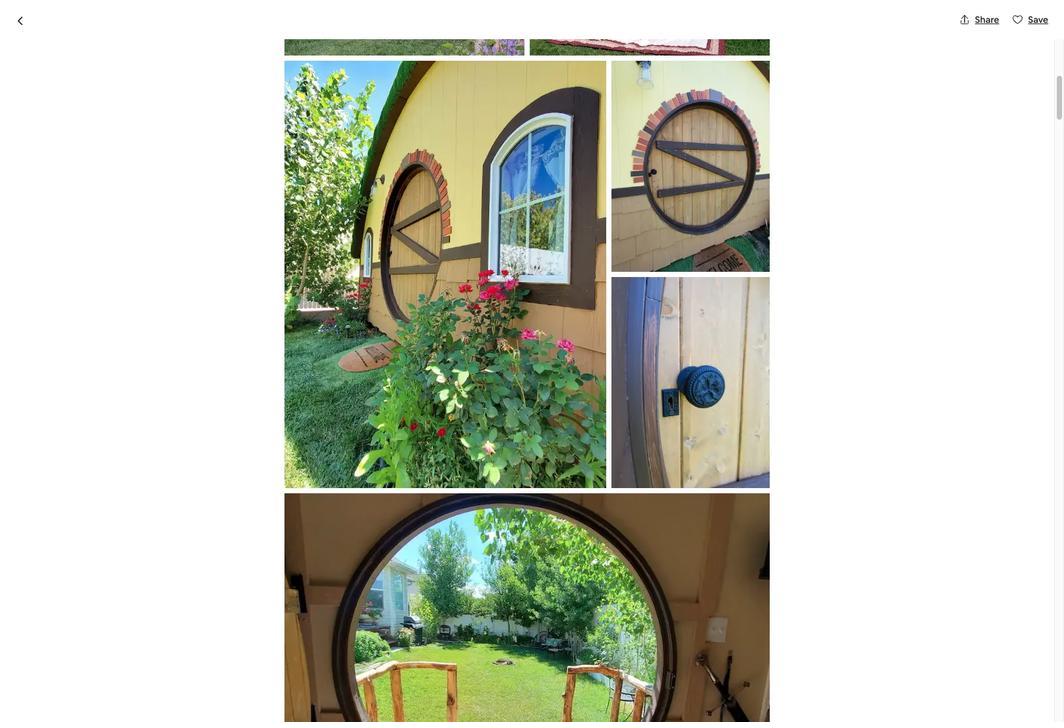 Task type: describe. For each thing, give the bounding box(es) containing it.
lockbox.
[[313, 596, 349, 608]]

206
[[250, 552, 266, 564]]

at
[[239, 552, 248, 564]]

your dates are $22 less than the avg. nightly rate over the last 3 months.
[[666, 665, 838, 705]]

np,
[[314, 652, 329, 666]]

close
[[510, 683, 535, 697]]

hobbit cottage image 1 image
[[161, 30, 527, 396]]

1 horizontal spatial is
[[350, 668, 357, 682]]

bryce
[[331, 652, 359, 666]]

the left avg.
[[690, 678, 706, 692]]

good price.
[[666, 665, 723, 679]]

spot!
[[469, 668, 493, 682]]

life,
[[367, 699, 384, 713]]

bed
[[274, 439, 293, 453]]

head
[[518, 652, 543, 666]]

festivals,
[[296, 699, 338, 713]]

11/5/2023 button
[[666, 480, 876, 517]]

dedicated
[[321, 552, 364, 564]]

falls
[[448, 652, 468, 666]]

rings
[[422, 668, 448, 682]]

reserve
[[751, 572, 791, 586]]

total
[[666, 453, 686, 464]]

perfectly located between zion np, bryce canyon, kannarra falls and brian head ski resort this unique custom built cottage is a lord of the rings hot spot! whether you are a fan or not, this is a safe, cozy spot to rest from your adventures. plenty of close hiking, dining, events, shakespeare festivals, night life, coffee shops, yoga, lakes, streams and the beauty of all 4 seasons.
[[161, 652, 590, 723]]

save
[[1028, 14, 1048, 26]]

custom
[[247, 668, 283, 682]]

save button
[[1007, 9, 1054, 31]]

hosted
[[234, 417, 282, 435]]

before
[[688, 453, 717, 464]]

2 1 from the left
[[300, 439, 304, 453]]

the down the kannarra
[[404, 668, 420, 682]]

1 vertical spatial is
[[232, 683, 239, 697]]

you
[[541, 668, 558, 682]]

for
[[233, 535, 248, 549]]

yoga,
[[453, 699, 479, 713]]

home
[[192, 417, 231, 435]]

hobbit cottage image 3 image
[[532, 218, 710, 396]]

price.
[[696, 665, 723, 679]]

canyon,
[[361, 652, 400, 666]]

ski
[[546, 652, 558, 666]]

great for remote work fast wifi at 206 mbps, plus a dedicated workspace.
[[203, 535, 414, 564]]

spot
[[299, 683, 321, 697]]

bath
[[306, 439, 329, 453]]

be
[[761, 606, 772, 617]]

your
[[383, 683, 404, 697]]

perfectly
[[161, 652, 204, 666]]

check yourself in with the lockbox.
[[203, 596, 349, 608]]

hobbit cottage image 5 image
[[716, 218, 893, 396]]

0 horizontal spatial and
[[471, 652, 489, 666]]

rest
[[336, 683, 355, 697]]

or
[[179, 683, 189, 697]]

lord
[[367, 668, 389, 682]]

beauty
[[161, 715, 195, 723]]

charged
[[774, 606, 809, 617]]

$500 total before taxes
[[666, 434, 742, 464]]

to
[[323, 683, 334, 697]]

night
[[340, 699, 365, 713]]

rate
[[765, 678, 785, 692]]

1 vertical spatial and
[[551, 699, 569, 713]]

2 horizontal spatial of
[[497, 683, 508, 697]]

yourself
[[232, 596, 265, 608]]

a left lord
[[359, 668, 365, 682]]

from
[[357, 683, 380, 697]]

a left safe,
[[241, 683, 247, 697]]

cozy
[[274, 683, 297, 697]]

unique
[[212, 668, 245, 682]]

nightly
[[730, 678, 763, 692]]

last
[[666, 691, 683, 705]]

safe,
[[249, 683, 272, 697]]

$22
[[800, 665, 818, 679]]

all
[[209, 715, 220, 723]]

fast
[[203, 552, 220, 564]]

won't
[[735, 606, 759, 617]]

dates
[[753, 665, 780, 679]]

a inside 'great for remote work fast wifi at 206 mbps, plus a dedicated workspace.'
[[314, 552, 319, 564]]

4
[[222, 715, 228, 723]]



Task type: vqa. For each thing, say whether or not it's contained in the screenshot.
Kannarra at the left of page
yes



Task type: locate. For each thing, give the bounding box(es) containing it.
hot
[[450, 668, 467, 682]]

the right with
[[297, 596, 311, 608]]

0 vertical spatial and
[[471, 652, 489, 666]]

1 horizontal spatial are
[[782, 665, 797, 679]]

seasons.
[[230, 715, 271, 723]]

a right you
[[578, 668, 584, 682]]

mbps,
[[268, 552, 293, 564]]

brian
[[491, 652, 515, 666]]

you won't be charged yet
[[718, 606, 824, 617]]

great
[[203, 535, 231, 549]]

over
[[787, 678, 808, 692]]

cottage
[[309, 668, 348, 682]]

check
[[203, 596, 230, 608]]

share
[[975, 14, 999, 26]]

11/5/2023
[[673, 497, 715, 509]]

shakespeare
[[232, 699, 294, 713]]

built
[[286, 668, 307, 682]]

is down the unique
[[232, 683, 239, 697]]

and down hiking,
[[551, 699, 569, 713]]

located
[[207, 652, 243, 666]]

1 horizontal spatial and
[[551, 699, 569, 713]]

by tyra
[[285, 417, 334, 435]]

tiny
[[161, 417, 189, 435]]

plus
[[295, 552, 312, 564]]

plenty
[[465, 683, 495, 697]]

adventures.
[[407, 683, 463, 697]]

is
[[350, 668, 357, 682], [232, 683, 239, 697]]

1 horizontal spatial of
[[391, 668, 401, 682]]

tyra is a superhost. learn more about tyra. image
[[552, 417, 588, 454], [552, 417, 588, 454]]

remote
[[250, 535, 286, 549]]

1 horizontal spatial 1
[[300, 439, 304, 453]]

not,
[[191, 683, 210, 697]]

the right over
[[811, 678, 827, 692]]

this
[[192, 668, 210, 682], [212, 683, 230, 697]]

between
[[246, 652, 289, 666]]

listing image 3 image
[[530, 0, 770, 56], [530, 0, 770, 56]]

a
[[314, 552, 319, 564], [359, 668, 365, 682], [578, 668, 584, 682], [241, 683, 247, 697]]

3
[[685, 691, 691, 705]]

events,
[[195, 699, 230, 713]]

than
[[666, 678, 687, 692]]

listing image 5 image
[[611, 61, 770, 272], [611, 61, 770, 272]]

a right plus
[[314, 552, 319, 564]]

zion
[[291, 652, 312, 666]]

0 vertical spatial of
[[391, 668, 401, 682]]

workspace.
[[366, 552, 414, 564]]

good
[[666, 665, 693, 679]]

are inside your dates are $22 less than the avg. nightly rate over the last 3 months.
[[782, 665, 797, 679]]

listing image 4 image
[[285, 61, 606, 489], [285, 61, 606, 489]]

with
[[277, 596, 295, 608]]

2 vertical spatial of
[[197, 715, 207, 723]]

and
[[471, 652, 489, 666], [551, 699, 569, 713]]

0 horizontal spatial of
[[197, 715, 207, 723]]

1 vertical spatial this
[[212, 683, 230, 697]]

fan
[[161, 683, 176, 697]]

of left all
[[197, 715, 207, 723]]

0 vertical spatial is
[[350, 668, 357, 682]]

share button
[[954, 9, 1005, 31]]

lakes,
[[481, 699, 508, 713]]

and up spot!
[[471, 652, 489, 666]]

listing image 2 image
[[285, 0, 525, 56], [285, 0, 525, 56]]

coffee
[[386, 699, 417, 713]]

of up lakes,
[[497, 683, 508, 697]]

are left the $22
[[782, 665, 797, 679]]

months.
[[693, 691, 732, 705]]

dining,
[[161, 699, 193, 713]]

tiny home hosted by tyra 1 bed · 1 bath
[[161, 417, 334, 453]]

1 right ·
[[300, 439, 304, 453]]

1 left 'bed'
[[267, 439, 271, 453]]

avg.
[[708, 678, 728, 692]]

this up 'not,'
[[192, 668, 210, 682]]

yet
[[811, 606, 824, 617]]

shops,
[[420, 699, 450, 713]]

the
[[297, 596, 311, 608], [404, 668, 420, 682], [690, 678, 706, 692], [811, 678, 827, 692], [572, 699, 588, 713]]

dialog
[[0, 0, 1064, 723]]

taxes
[[719, 453, 742, 464]]

are right you
[[560, 668, 576, 682]]

0 horizontal spatial are
[[560, 668, 576, 682]]

your
[[729, 665, 750, 679]]

work
[[288, 535, 313, 549]]

hiking,
[[537, 683, 568, 697]]

1 horizontal spatial this
[[212, 683, 230, 697]]

0 horizontal spatial is
[[232, 683, 239, 697]]

0 vertical spatial this
[[192, 668, 210, 682]]

listing image 7 image
[[285, 494, 770, 723], [285, 494, 770, 723]]

1 vertical spatial of
[[497, 683, 508, 697]]

less
[[820, 665, 838, 679]]

wifi
[[222, 552, 237, 564]]

listing image 6 image
[[611, 277, 770, 489], [611, 277, 770, 489]]

are
[[782, 665, 797, 679], [560, 668, 576, 682]]

whether
[[496, 668, 538, 682]]

1
[[267, 439, 271, 453], [300, 439, 304, 453]]

dialog containing share
[[0, 0, 1064, 723]]

resort
[[161, 668, 190, 682]]

0 horizontal spatial 1
[[267, 439, 271, 453]]

$500
[[666, 434, 700, 452]]

is up rest
[[350, 668, 357, 682]]

the right the streams
[[572, 699, 588, 713]]

are inside perfectly located between zion np, bryce canyon, kannarra falls and brian head ski resort this unique custom built cottage is a lord of the rings hot spot! whether you are a fan or not, this is a safe, cozy spot to rest from your adventures. plenty of close hiking, dining, events, shakespeare festivals, night life, coffee shops, yoga, lakes, streams and the beauty of all 4 seasons.
[[560, 668, 576, 682]]

of up your
[[391, 668, 401, 682]]

0 horizontal spatial this
[[192, 668, 210, 682]]

this down the unique
[[212, 683, 230, 697]]

hobbit cottage image 4 image
[[716, 30, 893, 213]]

in
[[267, 596, 275, 608]]

1 1 from the left
[[267, 439, 271, 453]]

streams
[[510, 699, 549, 713]]

hobbit cottage image 2 image
[[532, 30, 710, 213]]



